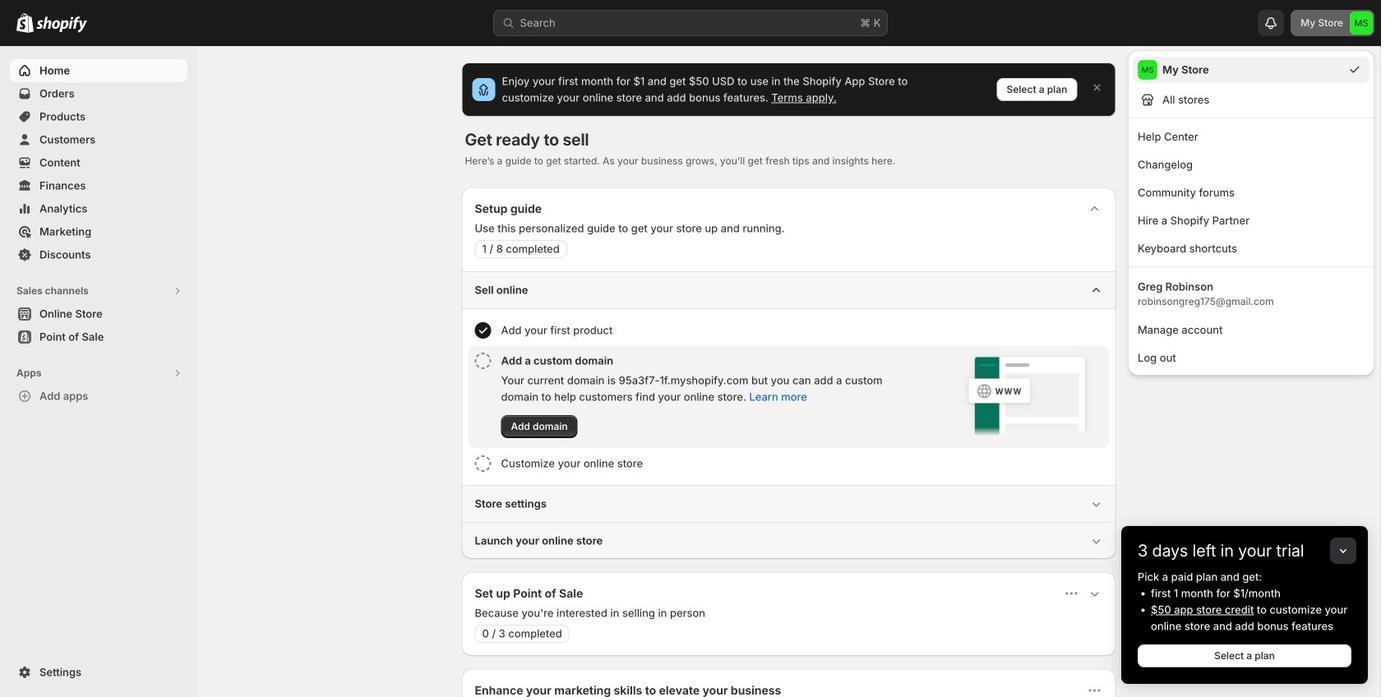 Task type: locate. For each thing, give the bounding box(es) containing it.
mark add a custom domain as done image
[[475, 353, 491, 369]]

my store image
[[1138, 60, 1158, 80]]

add a custom domain group
[[468, 346, 1109, 448]]

menu
[[1128, 50, 1375, 376]]

mark add your first product as not done image
[[475, 322, 491, 339]]

shopify image
[[16, 13, 34, 33], [36, 16, 87, 33]]

0 horizontal spatial shopify image
[[16, 13, 34, 33]]

customize your online store group
[[468, 449, 1109, 478]]



Task type: vqa. For each thing, say whether or not it's contained in the screenshot.
Shopify icon
yes



Task type: describe. For each thing, give the bounding box(es) containing it.
1 horizontal spatial shopify image
[[36, 16, 87, 33]]

my store image
[[1350, 12, 1373, 35]]

guide categories group
[[462, 271, 1116, 559]]

sell online group
[[462, 271, 1116, 485]]

add your first product group
[[468, 316, 1109, 345]]

mark customize your online store as done image
[[475, 455, 491, 472]]

setup guide region
[[462, 187, 1116, 559]]



